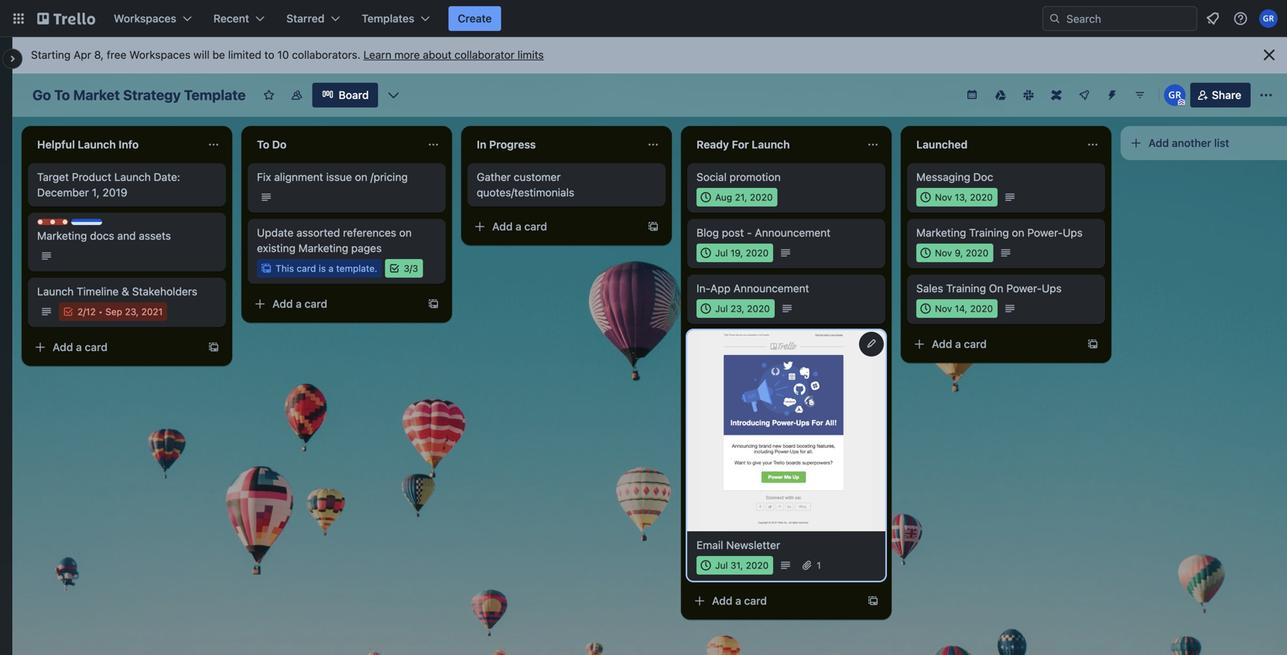 Task type: vqa. For each thing, say whether or not it's contained in the screenshot.
Doing
no



Task type: describe. For each thing, give the bounding box(es) containing it.
post
[[722, 227, 744, 239]]

nov 14, 2020
[[935, 304, 994, 314]]

2020 for in-
[[747, 304, 770, 314]]

marketing for marketing training on power-ups
[[917, 227, 967, 239]]

on for references
[[399, 227, 412, 239]]

in progress
[[477, 138, 536, 151]]

about
[[423, 48, 452, 61]]

assorted
[[297, 227, 340, 239]]

21,
[[735, 192, 748, 203]]

color: blue, title: none image
[[71, 219, 102, 225]]

back to home image
[[37, 6, 95, 31]]

free
[[107, 48, 127, 61]]

marketing inside update assorted references on existing marketing pages
[[299, 242, 349, 255]]

card down nov 14, 2020
[[964, 338, 987, 351]]

sales training on power-ups
[[917, 282, 1062, 295]]

board
[[339, 89, 369, 101]]

2
[[77, 307, 83, 317]]

Ready For Launch text field
[[688, 132, 861, 157]]

star or unstar board image
[[263, 89, 275, 101]]

gather customer quotes/testimonials link
[[477, 170, 657, 201]]

a for do
[[296, 298, 302, 311]]

marketing docs and assets
[[37, 230, 171, 242]]

messaging doc
[[917, 171, 994, 184]]

limits
[[518, 48, 544, 61]]

recent button
[[204, 6, 274, 31]]

add a card button for sales training on power-ups
[[908, 332, 1078, 357]]

customize views image
[[386, 88, 402, 103]]

power- for on
[[1028, 227, 1063, 239]]

card for progress
[[525, 220, 547, 233]]

google drive icon image
[[996, 90, 1007, 101]]

create from template… image for in-app announcement
[[867, 595, 880, 608]]

2 / 12 • sep 23, 2021
[[77, 307, 163, 317]]

jul for app
[[716, 304, 728, 314]]

open information menu image
[[1234, 11, 1249, 26]]

launched
[[917, 138, 968, 151]]

email newsletter link
[[697, 538, 877, 554]]

blog post - announcement
[[697, 227, 831, 239]]

templates button
[[353, 6, 439, 31]]

a for launch
[[76, 341, 82, 354]]

helpful launch info
[[37, 138, 139, 151]]

14,
[[955, 304, 968, 314]]

assets
[[139, 230, 171, 242]]

search image
[[1049, 12, 1062, 25]]

starting apr 8, free workspaces will be limited to 10 collaborators. learn more about collaborator limits
[[31, 48, 544, 61]]

recent
[[214, 12, 249, 25]]

training for sales
[[947, 282, 987, 295]]

/pricing
[[371, 171, 408, 184]]

1
[[817, 561, 821, 571]]

aug 21, 2020
[[716, 192, 773, 203]]

to
[[265, 48, 275, 61]]

•
[[98, 307, 103, 317]]

social
[[697, 171, 727, 184]]

launch left timeline at left
[[37, 285, 74, 298]]

email
[[697, 539, 724, 552]]

2 3 from the left
[[413, 263, 418, 274]]

target
[[37, 171, 69, 184]]

Nov 13, 2020 checkbox
[[917, 188, 998, 207]]

slack icon image
[[1024, 90, 1034, 101]]

will
[[194, 48, 210, 61]]

2020 for blog
[[746, 248, 769, 259]]

stakeholders
[[132, 285, 198, 298]]

jul 23, 2020
[[716, 304, 770, 314]]

3 / 3
[[404, 263, 418, 274]]

customer
[[514, 171, 561, 184]]

Nov 14, 2020 checkbox
[[917, 300, 998, 318]]

10
[[277, 48, 289, 61]]

nov for marketing
[[935, 248, 953, 259]]

be
[[213, 48, 225, 61]]

a for progress
[[516, 220, 522, 233]]

9,
[[955, 248, 964, 259]]

marketing training on power-ups
[[917, 227, 1083, 239]]

sep
[[105, 307, 122, 317]]

jul for newsletter
[[716, 561, 728, 571]]

Launched text field
[[908, 132, 1081, 157]]

0 notifications image
[[1204, 9, 1223, 28]]

issue
[[326, 171, 352, 184]]

To Do text field
[[248, 132, 421, 157]]

add a card button down quotes/testimonials
[[468, 215, 638, 239]]

show menu image
[[1259, 88, 1275, 103]]

is
[[319, 263, 326, 274]]

add for progress
[[493, 220, 513, 233]]

primary element
[[0, 0, 1288, 37]]

date:
[[154, 171, 180, 184]]

this card is a template.
[[276, 263, 378, 274]]

target product launch date: december 1, 2019 link
[[37, 170, 217, 201]]

a for for
[[736, 595, 742, 608]]

2020 for marketing
[[966, 248, 989, 259]]

launch timeline & stakeholders
[[37, 285, 198, 298]]

market
[[73, 87, 120, 103]]

messaging
[[917, 171, 971, 184]]

add a card button for launch timeline & stakeholders
[[28, 335, 198, 360]]

fix alignment issue on /pricing
[[257, 171, 408, 184]]

launch timeline & stakeholders link
[[37, 284, 217, 300]]

2020 for social
[[750, 192, 773, 203]]

this member is an admin of this board. image
[[1178, 99, 1185, 106]]

Nov 9, 2020 checkbox
[[917, 244, 994, 263]]

ready
[[697, 138, 729, 151]]

info
[[119, 138, 139, 151]]

launch inside text box
[[752, 138, 790, 151]]

0 vertical spatial announcement
[[755, 227, 831, 239]]

references
[[343, 227, 397, 239]]

confluence icon image
[[1051, 90, 1062, 101]]

for
[[732, 138, 749, 151]]

starred button
[[277, 6, 349, 31]]

23, inside checkbox
[[731, 304, 745, 314]]

power- for on
[[1007, 282, 1042, 295]]

in-app announcement
[[697, 282, 810, 295]]

in-
[[697, 282, 711, 295]]

apr
[[74, 48, 91, 61]]

create button
[[449, 6, 501, 31]]

to inside "board name" text field
[[54, 87, 70, 103]]

collaborators.
[[292, 48, 361, 61]]

Jul 19, 2020 checkbox
[[697, 244, 774, 263]]



Task type: locate. For each thing, give the bounding box(es) containing it.
this
[[276, 263, 294, 274]]

0 horizontal spatial 23,
[[125, 307, 139, 317]]

power ups image
[[1079, 89, 1091, 101]]

power- inside sales training on power-ups link
[[1007, 282, 1042, 295]]

1 jul from the top
[[716, 248, 728, 259]]

social promotion link
[[697, 170, 877, 185]]

2020 inside nov 14, 2020 checkbox
[[971, 304, 994, 314]]

gather customer quotes/testimonials
[[477, 171, 575, 199]]

23, right the sep
[[125, 307, 139, 317]]

a down nov 14, 2020 checkbox
[[956, 338, 962, 351]]

go to market strategy template
[[33, 87, 246, 103]]

2020 right 9, in the top right of the page
[[966, 248, 989, 259]]

3 jul from the top
[[716, 561, 728, 571]]

update assorted references on existing marketing pages
[[257, 227, 412, 255]]

-
[[747, 227, 752, 239]]

0 vertical spatial to
[[54, 87, 70, 103]]

workspaces
[[114, 12, 176, 25], [129, 48, 191, 61]]

1 vertical spatial /
[[83, 307, 86, 317]]

board link
[[312, 83, 378, 108]]

share
[[1213, 89, 1242, 101]]

1 horizontal spatial marketing
[[299, 242, 349, 255]]

1 horizontal spatial /
[[410, 263, 413, 274]]

nov 9, 2020
[[935, 248, 989, 259]]

2 jul from the top
[[716, 304, 728, 314]]

jul
[[716, 248, 728, 259], [716, 304, 728, 314], [716, 561, 728, 571]]

nov for sales
[[935, 304, 953, 314]]

2020 down in-app announcement
[[747, 304, 770, 314]]

3
[[404, 263, 410, 274], [413, 263, 418, 274]]

jul for post
[[716, 248, 728, 259]]

in-app announcement link
[[697, 281, 877, 297]]

2 nov from the top
[[935, 248, 953, 259]]

power- down the messaging doc link
[[1028, 227, 1063, 239]]

existing
[[257, 242, 296, 255]]

marketing down color: red, title: none "image"
[[37, 230, 87, 242]]

on inside fix alignment issue on /pricing 'link'
[[355, 171, 368, 184]]

1 vertical spatial ups
[[1042, 282, 1062, 295]]

add inside button
[[1149, 137, 1170, 149]]

jul down the "app"
[[716, 304, 728, 314]]

/
[[410, 263, 413, 274], [83, 307, 86, 317]]

2020 for email
[[746, 561, 769, 571]]

add a card for launch timeline & stakeholders
[[53, 341, 108, 354]]

template.
[[336, 263, 378, 274]]

0 horizontal spatial to
[[54, 87, 70, 103]]

create
[[458, 12, 492, 25]]

0 horizontal spatial on
[[355, 171, 368, 184]]

0 horizontal spatial marketing
[[37, 230, 87, 242]]

2 vertical spatial jul
[[716, 561, 728, 571]]

on down the messaging doc link
[[1013, 227, 1025, 239]]

1 vertical spatial training
[[947, 282, 987, 295]]

workspaces button
[[105, 6, 201, 31]]

add for launch
[[53, 341, 73, 354]]

on right "references"
[[399, 227, 412, 239]]

2020 for sales
[[971, 304, 994, 314]]

on
[[355, 171, 368, 184], [399, 227, 412, 239], [1013, 227, 1025, 239]]

2020 right 14,
[[971, 304, 994, 314]]

marketing up nov 9, 2020 checkbox
[[917, 227, 967, 239]]

1 horizontal spatial on
[[399, 227, 412, 239]]

add another list
[[1149, 137, 1230, 149]]

aug
[[716, 192, 733, 203]]

0 horizontal spatial ups
[[1042, 282, 1062, 295]]

collaborator
[[455, 48, 515, 61]]

0 vertical spatial training
[[970, 227, 1010, 239]]

starting
[[31, 48, 71, 61]]

workspaces inside 'dropdown button'
[[114, 12, 176, 25]]

training up nov 9, 2020
[[970, 227, 1010, 239]]

2020 right 31,
[[746, 561, 769, 571]]

add a card down quotes/testimonials
[[493, 220, 547, 233]]

marketing down assorted
[[299, 242, 349, 255]]

training for marketing
[[970, 227, 1010, 239]]

jul 19, 2020
[[716, 248, 769, 259]]

2020 inside nov 13, 2020 checkbox
[[970, 192, 993, 203]]

add a card down this
[[273, 298, 328, 311]]

templates
[[362, 12, 415, 25]]

add another list button
[[1121, 126, 1288, 160]]

launch
[[78, 138, 116, 151], [752, 138, 790, 151], [114, 171, 151, 184], [37, 285, 74, 298]]

gather
[[477, 171, 511, 184]]

Helpful Launch Info text field
[[28, 132, 201, 157]]

add for do
[[273, 298, 293, 311]]

card for do
[[305, 298, 328, 311]]

2 horizontal spatial on
[[1013, 227, 1025, 239]]

1 vertical spatial workspaces
[[129, 48, 191, 61]]

training
[[970, 227, 1010, 239], [947, 282, 987, 295]]

/ right template.
[[410, 263, 413, 274]]

2019
[[103, 186, 127, 199]]

card down •
[[85, 341, 108, 354]]

Aug 21, 2020 checkbox
[[697, 188, 778, 207]]

/ for 2
[[83, 307, 86, 317]]

power- right on
[[1007, 282, 1042, 295]]

23, down in-app announcement
[[731, 304, 745, 314]]

alignment
[[274, 171, 323, 184]]

strategy
[[123, 87, 181, 103]]

1 vertical spatial to
[[257, 138, 270, 151]]

1 vertical spatial announcement
[[734, 282, 810, 295]]

blog post - announcement link
[[697, 225, 877, 241]]

/ for 3
[[410, 263, 413, 274]]

marketing docs and assets link
[[37, 228, 217, 244]]

on for issue
[[355, 171, 368, 184]]

nov left 14,
[[935, 304, 953, 314]]

nov for messaging
[[935, 192, 953, 203]]

add a card down 14,
[[932, 338, 987, 351]]

greg robinson (gregrobinson96) image
[[1260, 9, 1279, 28]]

card down is
[[305, 298, 328, 311]]

launch up 2019 at the top left of the page
[[114, 171, 151, 184]]

2020 inside aug 21, 2020 checkbox
[[750, 192, 773, 203]]

12
[[86, 307, 96, 317]]

update assorted references on existing marketing pages link
[[257, 225, 437, 256]]

color: red, title: none image
[[37, 219, 68, 225]]

2020 inside jul 23, 2020 checkbox
[[747, 304, 770, 314]]

messaging doc link
[[917, 170, 1097, 185]]

0 vertical spatial ups
[[1063, 227, 1083, 239]]

launch left info
[[78, 138, 116, 151]]

2020 right 21,
[[750, 192, 773, 203]]

In Progress text field
[[468, 132, 641, 157]]

jul left 31,
[[716, 561, 728, 571]]

marketing
[[917, 227, 967, 239], [37, 230, 87, 242], [299, 242, 349, 255]]

to right go
[[54, 87, 70, 103]]

limited
[[228, 48, 262, 61]]

app
[[711, 282, 731, 295]]

a
[[516, 220, 522, 233], [329, 263, 334, 274], [296, 298, 302, 311], [956, 338, 962, 351], [76, 341, 82, 354], [736, 595, 742, 608]]

fix alignment issue on /pricing link
[[257, 170, 437, 185]]

training up nov 14, 2020
[[947, 282, 987, 295]]

1 horizontal spatial 23,
[[731, 304, 745, 314]]

product
[[72, 171, 111, 184]]

0 vertical spatial nov
[[935, 192, 953, 203]]

to left 'do'
[[257, 138, 270, 151]]

marketing training on power-ups link
[[917, 225, 1097, 241]]

create from template… image for sales training on power-ups
[[1087, 338, 1100, 351]]

list
[[1215, 137, 1230, 149]]

fix
[[257, 171, 271, 184]]

23,
[[731, 304, 745, 314], [125, 307, 139, 317]]

add a card button for in-app announcement
[[688, 589, 858, 614]]

1 vertical spatial jul
[[716, 304, 728, 314]]

13,
[[955, 192, 968, 203]]

launch inside target product launch date: december 1, 2019
[[114, 171, 151, 184]]

2020
[[750, 192, 773, 203], [970, 192, 993, 203], [746, 248, 769, 259], [966, 248, 989, 259], [747, 304, 770, 314], [971, 304, 994, 314], [746, 561, 769, 571]]

1 3 from the left
[[404, 263, 410, 274]]

announcement right - at top right
[[755, 227, 831, 239]]

Search field
[[1062, 7, 1197, 30]]

timeline
[[77, 285, 119, 298]]

jul inside checkbox
[[716, 304, 728, 314]]

on inside marketing training on power-ups link
[[1013, 227, 1025, 239]]

sales training on power-ups link
[[917, 281, 1097, 297]]

a down the 2
[[76, 341, 82, 354]]

3 nov from the top
[[935, 304, 953, 314]]

1 horizontal spatial ups
[[1063, 227, 1083, 239]]

a down 31,
[[736, 595, 742, 608]]

docs
[[90, 230, 114, 242]]

pages
[[351, 242, 382, 255]]

card
[[525, 220, 547, 233], [297, 263, 316, 274], [305, 298, 328, 311], [964, 338, 987, 351], [85, 341, 108, 354], [745, 595, 767, 608]]

on inside update assorted references on existing marketing pages
[[399, 227, 412, 239]]

december
[[37, 186, 89, 199]]

2020 right 13,
[[970, 192, 993, 203]]

add a card button down jul 31, 2020
[[688, 589, 858, 614]]

marketing for marketing docs and assets
[[37, 230, 87, 242]]

to do
[[257, 138, 287, 151]]

launch right for
[[752, 138, 790, 151]]

2020 inside jul 31, 2020 option
[[746, 561, 769, 571]]

launch inside text field
[[78, 138, 116, 151]]

to inside text field
[[257, 138, 270, 151]]

nov left 13,
[[935, 192, 953, 203]]

card left is
[[297, 263, 316, 274]]

helpful
[[37, 138, 75, 151]]

email newsletter
[[697, 539, 781, 552]]

ready for launch
[[697, 138, 790, 151]]

create from template… image for launch timeline & stakeholders
[[208, 342, 220, 354]]

add a card for sales training on power-ups
[[932, 338, 987, 351]]

edit card image
[[866, 338, 878, 350]]

a down the "this card is a template."
[[296, 298, 302, 311]]

go
[[33, 87, 51, 103]]

automation image
[[1100, 83, 1122, 105]]

2021
[[141, 307, 163, 317]]

card down quotes/testimonials
[[525, 220, 547, 233]]

quotes/testimonials
[[477, 186, 575, 199]]

2 horizontal spatial marketing
[[917, 227, 967, 239]]

power- inside marketing training on power-ups link
[[1028, 227, 1063, 239]]

a right is
[[329, 263, 334, 274]]

nov left 9, in the top right of the page
[[935, 248, 953, 259]]

add a card for in-app announcement
[[712, 595, 767, 608]]

add a card down the 2
[[53, 341, 108, 354]]

1 horizontal spatial 3
[[413, 263, 418, 274]]

1 horizontal spatial to
[[257, 138, 270, 151]]

on right issue
[[355, 171, 368, 184]]

nov 13, 2020
[[935, 192, 993, 203]]

2020 right 19,
[[746, 248, 769, 259]]

sales
[[917, 282, 944, 295]]

2020 inside nov 9, 2020 checkbox
[[966, 248, 989, 259]]

promotion
[[730, 171, 781, 184]]

0 vertical spatial power-
[[1028, 227, 1063, 239]]

0 vertical spatial workspaces
[[114, 12, 176, 25]]

2020 for messaging
[[970, 192, 993, 203]]

target product launch date: december 1, 2019
[[37, 171, 180, 199]]

&
[[122, 285, 129, 298]]

progress
[[489, 138, 536, 151]]

workspaces up free
[[114, 12, 176, 25]]

0 vertical spatial /
[[410, 263, 413, 274]]

workspace visible image
[[291, 89, 303, 101]]

0 horizontal spatial 3
[[404, 263, 410, 274]]

1 vertical spatial nov
[[935, 248, 953, 259]]

announcement up jul 23, 2020
[[734, 282, 810, 295]]

create from template… image
[[647, 221, 660, 233], [427, 298, 440, 311], [1087, 338, 1100, 351], [208, 342, 220, 354], [867, 595, 880, 608]]

19,
[[731, 248, 744, 259]]

0 horizontal spatial /
[[83, 307, 86, 317]]

Jul 31, 2020 checkbox
[[697, 557, 774, 575]]

jul left 19,
[[716, 248, 728, 259]]

card for for
[[745, 595, 767, 608]]

another
[[1172, 137, 1212, 149]]

1 nov from the top
[[935, 192, 953, 203]]

greg robinson (gregrobinson96) image
[[1164, 84, 1186, 106]]

doc
[[974, 171, 994, 184]]

2020 inside jul 19, 2020 option
[[746, 248, 769, 259]]

add a card button down the sep
[[28, 335, 198, 360]]

ups for sales training on power-ups
[[1042, 282, 1062, 295]]

add for for
[[712, 595, 733, 608]]

workspaces down workspaces 'dropdown button'
[[129, 48, 191, 61]]

card for launch
[[85, 341, 108, 354]]

card down jul 31, 2020
[[745, 595, 767, 608]]

add a card
[[493, 220, 547, 233], [273, 298, 328, 311], [932, 338, 987, 351], [53, 341, 108, 354], [712, 595, 767, 608]]

calendar power-up image
[[966, 88, 979, 101]]

2 vertical spatial nov
[[935, 304, 953, 314]]

add a card button down nov 14, 2020
[[908, 332, 1078, 357]]

1 vertical spatial power-
[[1007, 282, 1042, 295]]

0 vertical spatial jul
[[716, 248, 728, 259]]

do
[[272, 138, 287, 151]]

add a card down jul 31, 2020
[[712, 595, 767, 608]]

a down quotes/testimonials
[[516, 220, 522, 233]]

add a card button down the "this card is a template."
[[248, 292, 418, 317]]

Board name text field
[[25, 83, 254, 108]]

/ left •
[[83, 307, 86, 317]]

Jul 23, 2020 checkbox
[[697, 300, 775, 318]]

ups for marketing training on power-ups
[[1063, 227, 1083, 239]]

starred
[[287, 12, 325, 25]]

8,
[[94, 48, 104, 61]]



